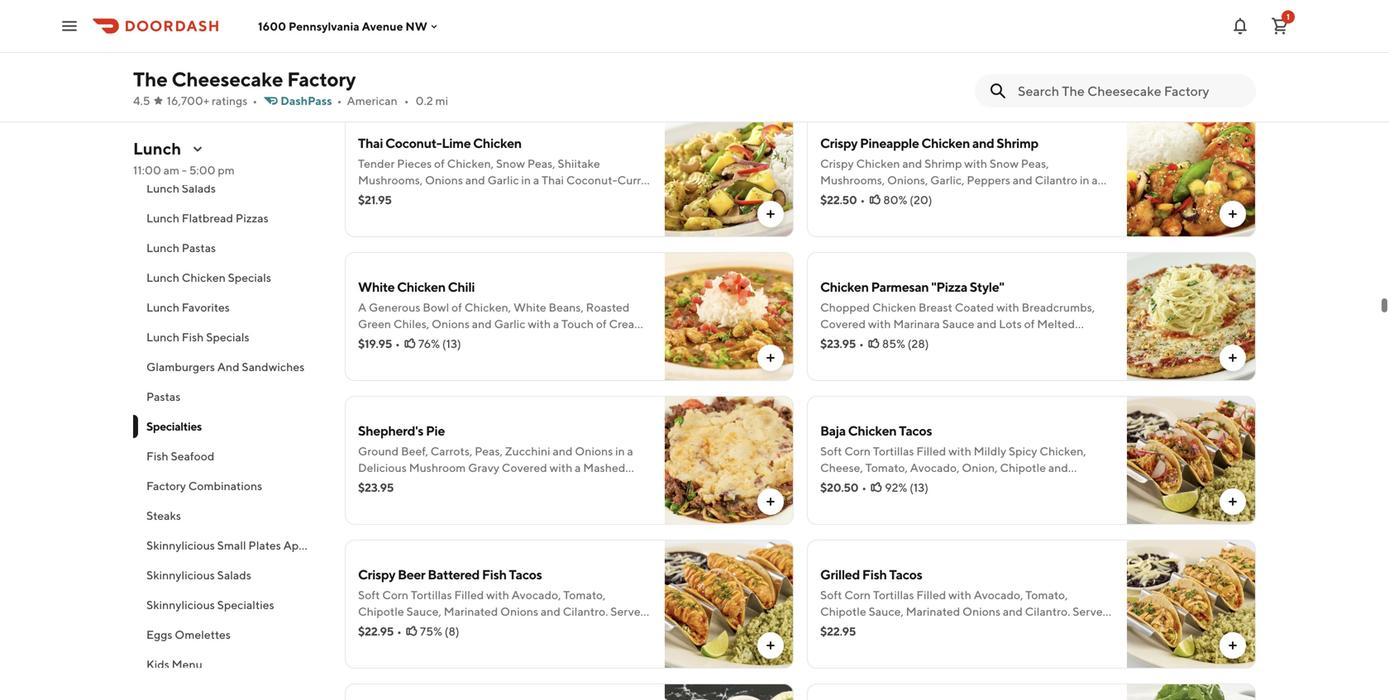 Task type: vqa. For each thing, say whether or not it's contained in the screenshot.


Task type: locate. For each thing, give the bounding box(es) containing it.
0 horizontal spatial covered
[[403, 46, 449, 60]]

(28)
[[908, 337, 929, 351]]

mushrooms,
[[358, 173, 423, 187], [820, 173, 885, 187]]

chicken, right mildly
[[1040, 444, 1086, 458]]

corn down grilled
[[844, 588, 871, 602]]

0 vertical spatial covered
[[403, 46, 449, 60]]

our most popular chicken dish! sauteed chicken breast topped with fresh asparagus and melted mozzarella cheese. covered with fresh mushroom madeira sauce and served with mashed potatoes
[[358, 13, 650, 76]]

american
[[347, 94, 398, 107]]

grilled fish tacos image
[[1127, 540, 1256, 669]]

factory up steaks
[[146, 479, 186, 493]]

mushrooms, inside crispy pineapple chicken and shrimp crispy chicken and shrimp with snow peas, mushrooms, onions, garlic, peppers and cilantro in a sweet and spicy sauce. served with white rice
[[820, 173, 885, 187]]

rice right 92% (13)
[[933, 478, 956, 491]]

$23.95 for $23.95 •
[[820, 337, 856, 351]]

$22.95
[[358, 625, 394, 638], [820, 625, 856, 638]]

tacos inside grilled fish tacos soft corn tortillas filled with avocado, tomato, chipotle sauce, marinated onions and cilantro.  served with rice and beans
[[889, 567, 922, 583]]

chicken up bowl
[[397, 279, 446, 295]]

mushroom up potatoes
[[508, 46, 565, 60]]

melted inside chicken parmesan "pizza style" chopped chicken breast coated with breadcrumbs, covered with marinara sauce and lots of melted cheese. topped with angel hair pasta in an alfredo cream sauce
[[1037, 317, 1075, 331]]

1 horizontal spatial covered
[[502, 461, 547, 475]]

chicken, for lime
[[447, 157, 494, 170]]

skinnylicious inside button
[[146, 539, 215, 552]]

spicy right mildly
[[1009, 444, 1037, 458]]

specialties
[[146, 420, 202, 433], [217, 598, 274, 612]]

chicken, inside white chicken chili a generous bowl of chicken, white beans, roasted green chiles, onions and garlic with a touch of cream. garnished with steamed white rice and fresh salsa
[[464, 301, 511, 314]]

tortillas for grilled fish tacos
[[873, 588, 914, 602]]

specials inside button
[[206, 330, 249, 344]]

1 vertical spatial shrimp
[[925, 157, 962, 170]]

covered down chopped
[[820, 317, 866, 331]]

• right $19.95 on the left of page
[[395, 337, 400, 351]]

specials down lunch pastas button
[[228, 271, 271, 284]]

chipotle
[[1000, 461, 1046, 475], [358, 605, 404, 619], [820, 605, 866, 619]]

1 horizontal spatial $23.95
[[820, 337, 856, 351]]

soft inside grilled fish tacos soft corn tortillas filled with avocado, tomato, chipotle sauce, marinated onions and cilantro.  served with rice and beans
[[820, 588, 842, 602]]

• right "$22.50"
[[860, 193, 865, 207]]

breast up the mozzarella at the top left of page
[[616, 13, 650, 26]]

favorites
[[182, 301, 230, 314]]

1 marinated from the left
[[444, 605, 498, 619]]

$21.95
[[358, 193, 392, 207]]

lunch down am
[[146, 181, 179, 195]]

$23.95 down delicious
[[358, 481, 394, 494]]

white
[[612, 190, 645, 203], [1011, 190, 1043, 203], [358, 279, 395, 295], [513, 301, 546, 314], [489, 334, 522, 347]]

a inside white chicken chili a generous bowl of chicken, white beans, roasted green chiles, onions and garlic with a touch of cream. garnished with steamed white rice and fresh salsa
[[553, 317, 559, 331]]

tacos inside baja chicken tacos soft corn tortillas filled with mildly spicy chicken, cheese, tomato, avocado, onion, chipotle and cilantro. served with rice and beans
[[899, 423, 932, 439]]

2 skinnylicious from the top
[[146, 568, 215, 582]]

baja chicken tacos image
[[1127, 396, 1256, 525]]

chipotle inside baja chicken tacos soft corn tortillas filled with mildly spicy chicken, cheese, tomato, avocado, onion, chipotle and cilantro. served with rice and beans
[[1000, 461, 1046, 475]]

specials
[[228, 271, 271, 284], [206, 330, 249, 344]]

1 vertical spatial mushroom
[[409, 461, 466, 475]]

mildly
[[974, 444, 1006, 458]]

chicken up the mozzarella at the top left of page
[[570, 13, 614, 26]]

add item to cart image for grilled fish tacos
[[1226, 639, 1239, 652]]

1 horizontal spatial sauce,
[[869, 605, 904, 619]]

garlic left the touch
[[494, 317, 526, 331]]

chicken, inside thai coconut-lime chicken tender pieces of chicken, snow peas, shiitake mushrooms, onions and garlic in a thai coconut-curry sauce with cashews and pineapple. served with white rice
[[447, 157, 494, 170]]

crispy up sweet
[[820, 157, 854, 170]]

peas, up cilantro
[[1021, 157, 1049, 170]]

corn up "cheese,"
[[844, 444, 871, 458]]

sauteed
[[524, 13, 568, 26]]

rice left '75%'
[[383, 621, 407, 635]]

of inside chicken parmesan "pizza style" chopped chicken breast coated with breadcrumbs, covered with marinara sauce and lots of melted cheese. topped with angel hair pasta in an alfredo cream sauce
[[1024, 317, 1035, 331]]

0 horizontal spatial coconut-
[[385, 135, 442, 151]]

lunch left favorites
[[146, 301, 179, 314]]

white left beans,
[[513, 301, 546, 314]]

0 horizontal spatial parmesan
[[399, 478, 451, 491]]

0 vertical spatial fresh
[[426, 29, 455, 43]]

88% (59)
[[884, 49, 931, 63]]

1 horizontal spatial salads
[[217, 568, 251, 582]]

1 vertical spatial spicy
[[1009, 444, 1037, 458]]

1 horizontal spatial cilantro.
[[820, 478, 866, 491]]

2 mushrooms, from the left
[[820, 173, 885, 187]]

0 vertical spatial melted
[[537, 29, 575, 43]]

chili
[[448, 279, 475, 295]]

mushrooms, down "tender"
[[358, 173, 423, 187]]

salads down skinnylicious small plates appetizers button on the bottom left
[[217, 568, 251, 582]]

of right pieces
[[434, 157, 445, 170]]

fish right battered
[[482, 567, 507, 583]]

onions inside thai coconut-lime chicken tender pieces of chicken, snow peas, shiitake mushrooms, onions and garlic in a thai coconut-curry sauce with cashews and pineapple. served with white rice
[[425, 173, 463, 187]]

breadcrumbs,
[[1022, 301, 1095, 314]]

0 horizontal spatial snow
[[496, 157, 525, 170]]

0 horizontal spatial topped
[[358, 29, 398, 43]]

1 horizontal spatial $22.95
[[820, 625, 856, 638]]

75% (8)
[[420, 625, 459, 638]]

parmesan inside chicken parmesan "pizza style" chopped chicken breast coated with breadcrumbs, covered with marinara sauce and lots of melted cheese. topped with angel hair pasta in an alfredo cream sauce
[[871, 279, 929, 295]]

snow up pineapple.
[[496, 157, 525, 170]]

1 sauce, from the left
[[406, 605, 441, 619]]

topped inside chicken parmesan "pizza style" chopped chicken breast coated with breadcrumbs, covered with marinara sauce and lots of melted cheese. topped with angel hair pasta in an alfredo cream sauce
[[865, 334, 905, 347]]

0 horizontal spatial $23.95
[[358, 481, 394, 494]]

soft down grilled
[[820, 588, 842, 602]]

corn inside crispy beer battered fish tacos soft corn tortillas filled with avocado, tomato, chipotle sauce, marinated onions and cilantro.  served with rice and beans
[[382, 588, 409, 602]]

lunch chicken specials button
[[133, 263, 325, 293]]

fish inside grilled fish tacos soft corn tortillas filled with avocado, tomato, chipotle sauce, marinated onions and cilantro.  served with rice and beans
[[862, 567, 887, 583]]

gravy
[[468, 461, 499, 475]]

crispy for crispy pineapple chicken and shrimp
[[820, 135, 858, 151]]

cheese. inside chicken parmesan "pizza style" chopped chicken breast coated with breadcrumbs, covered with marinara sauce and lots of melted cheese. topped with angel hair pasta in an alfredo cream sauce
[[820, 334, 863, 347]]

covered down nw
[[403, 46, 449, 60]]

beer
[[398, 567, 425, 583]]

covered down zucchini
[[502, 461, 547, 475]]

1 horizontal spatial snow
[[990, 157, 1019, 170]]

crispy beer battered fish tacos image
[[665, 540, 794, 669]]

1 horizontal spatial avocado,
[[910, 461, 960, 475]]

chicken right baja
[[848, 423, 897, 439]]

factory
[[287, 67, 356, 91], [146, 479, 186, 493]]

chicken, down chili
[[464, 301, 511, 314]]

topped down our
[[358, 29, 398, 43]]

cheese. down avenue at the left of page
[[358, 46, 401, 60]]

snow inside crispy pineapple chicken and shrimp crispy chicken and shrimp with snow peas, mushrooms, onions, garlic, peppers and cilantro in a sweet and spicy sauce. served with white rice
[[990, 157, 1019, 170]]

1 skinnylicious from the top
[[146, 539, 215, 552]]

salads for lunch salads
[[182, 181, 216, 195]]

lunch down lunch flatbread pizzas on the top left
[[146, 241, 179, 255]]

rice inside crispy beer battered fish tacos soft corn tortillas filled with avocado, tomato, chipotle sauce, marinated onions and cilantro.  served with rice and beans
[[383, 621, 407, 635]]

0 vertical spatial spicy
[[878, 190, 906, 203]]

chipotle inside grilled fish tacos soft corn tortillas filled with avocado, tomato, chipotle sauce, marinated onions and cilantro.  served with rice and beans
[[820, 605, 866, 619]]

cilantro. inside baja chicken tacos soft corn tortillas filled with mildly spicy chicken, cheese, tomato, avocado, onion, chipotle and cilantro. served with rice and beans
[[820, 478, 866, 491]]

2 marinated from the left
[[906, 605, 960, 619]]

1 vertical spatial breast
[[919, 301, 953, 314]]

1 horizontal spatial spicy
[[1009, 444, 1037, 458]]

soft inside baja chicken tacos soft corn tortillas filled with mildly spicy chicken, cheese, tomato, avocado, onion, chipotle and cilantro. served with rice and beans
[[820, 444, 842, 458]]

0 vertical spatial $23.95
[[820, 337, 856, 351]]

skinnylicious down steaks
[[146, 539, 215, 552]]

1 horizontal spatial (13)
[[910, 481, 929, 494]]

glamburgers and sandwiches
[[146, 360, 305, 374]]

lunch
[[133, 139, 181, 158], [146, 181, 179, 195], [146, 211, 179, 225], [146, 241, 179, 255], [146, 271, 179, 284], [146, 301, 179, 314], [146, 330, 179, 344]]

tortillas inside baja chicken tacos soft corn tortillas filled with mildly spicy chicken, cheese, tomato, avocado, onion, chipotle and cilantro. served with rice and beans
[[873, 444, 914, 458]]

marinated
[[444, 605, 498, 619], [906, 605, 960, 619]]

1 snow from the left
[[496, 157, 525, 170]]

cheese,
[[820, 461, 863, 475]]

0 vertical spatial add item to cart image
[[764, 208, 777, 221]]

mushroom inside shepherd's pie ground beef, carrots, peas, zucchini and onions in a delicious mushroom gravy covered with a mashed potato-parmesan cheese crust
[[409, 461, 466, 475]]

tacos right battered
[[509, 567, 542, 583]]

1 vertical spatial skinnylicious
[[146, 568, 215, 582]]

1 mushrooms, from the left
[[358, 173, 423, 187]]

2 horizontal spatial fresh
[[573, 334, 602, 347]]

2 $22.95 from the left
[[820, 625, 856, 638]]

2 horizontal spatial peas,
[[1021, 157, 1049, 170]]

0.2
[[416, 94, 433, 107]]

chicken right lime
[[473, 135, 522, 151]]

lunch up glamburgers
[[146, 330, 179, 344]]

• left american
[[337, 94, 342, 107]]

cheese. up the 'cream'
[[820, 334, 863, 347]]

specials inside 'button'
[[228, 271, 271, 284]]

ground
[[358, 444, 399, 458]]

soft up "cheese,"
[[820, 444, 842, 458]]

lunch for lunch fish specials
[[146, 330, 179, 344]]

parmesan down beef,
[[399, 478, 451, 491]]

0 vertical spatial pastas
[[182, 241, 216, 255]]

a
[[533, 173, 539, 187], [1092, 173, 1098, 187], [553, 317, 559, 331], [627, 444, 633, 458], [575, 461, 581, 475]]

0 horizontal spatial marinated
[[444, 605, 498, 619]]

fresh down asparagus
[[476, 46, 506, 60]]

lunch inside 'button'
[[146, 271, 179, 284]]

0 horizontal spatial mashed
[[445, 62, 487, 76]]

beans for tacos
[[981, 478, 1013, 491]]

2 horizontal spatial cilantro.
[[1025, 605, 1070, 619]]

92% (13)
[[885, 481, 929, 494]]

2 vertical spatial add item to cart image
[[1226, 639, 1239, 652]]

peas, inside thai coconut-lime chicken tender pieces of chicken, snow peas, shiitake mushrooms, onions and garlic in a thai coconut-curry sauce with cashews and pineapple. served with white rice
[[527, 157, 555, 170]]

topped inside our most popular chicken dish! sauteed chicken breast topped with fresh asparagus and melted mozzarella cheese. covered with fresh mushroom madeira sauce and served with mashed potatoes
[[358, 29, 398, 43]]

2 vertical spatial covered
[[502, 461, 547, 475]]

1 vertical spatial specials
[[206, 330, 249, 344]]

• for $20.50
[[862, 481, 867, 494]]

add item to cart image
[[1226, 64, 1239, 77], [1226, 208, 1239, 221], [764, 351, 777, 365], [1226, 351, 1239, 365], [764, 495, 777, 509], [764, 639, 777, 652]]

tacos up 92% (13)
[[899, 423, 932, 439]]

carrots,
[[431, 444, 472, 458]]

specialties up fish seafood
[[146, 420, 202, 433]]

sauce down "tender"
[[358, 190, 390, 203]]

2 horizontal spatial covered
[[820, 317, 866, 331]]

topped left (28)
[[865, 334, 905, 347]]

chiles,
[[393, 317, 429, 331]]

0 horizontal spatial avocado,
[[512, 588, 561, 602]]

flatbread
[[182, 211, 233, 225]]

0 horizontal spatial specialties
[[146, 420, 202, 433]]

mi
[[435, 94, 448, 107]]

skinnylicious up skinnylicious specialties
[[146, 568, 215, 582]]

beans inside grilled fish tacos soft corn tortillas filled with avocado, tomato, chipotle sauce, marinated onions and cilantro.  served with rice and beans
[[893, 621, 926, 635]]

0 horizontal spatial (13)
[[442, 337, 461, 351]]

fish down lunch favorites
[[182, 330, 204, 344]]

rice right steamed
[[525, 334, 548, 347]]

glamburgers
[[146, 360, 215, 374]]

breast down "pizza
[[919, 301, 953, 314]]

1 vertical spatial melted
[[1037, 317, 1075, 331]]

corn
[[844, 444, 871, 458], [382, 588, 409, 602], [844, 588, 871, 602]]

0 vertical spatial (13)
[[442, 337, 461, 351]]

hair
[[967, 334, 989, 347]]

snow up peppers
[[990, 157, 1019, 170]]

2 horizontal spatial tomato,
[[1026, 588, 1068, 602]]

add item to cart image for thai coconut-lime chicken
[[764, 208, 777, 221]]

mushrooms, up $22.50 •
[[820, 173, 885, 187]]

1 horizontal spatial cheese.
[[820, 334, 863, 347]]

cheesecake
[[172, 67, 283, 91]]

sauce up angel
[[942, 317, 975, 331]]

skinnylicious salads button
[[133, 561, 325, 590]]

chicken, for chili
[[464, 301, 511, 314]]

white down curry
[[612, 190, 645, 203]]

filled inside crispy beer battered fish tacos soft corn tortillas filled with avocado, tomato, chipotle sauce, marinated onions and cilantro.  served with rice and beans
[[454, 588, 484, 602]]

chicken up favorites
[[182, 271, 226, 284]]

2 snow from the left
[[990, 157, 1019, 170]]

1 horizontal spatial factory
[[287, 67, 356, 91]]

coconut- up pieces
[[385, 135, 442, 151]]

of right lots
[[1024, 317, 1035, 331]]

1 vertical spatial garlic
[[494, 317, 526, 331]]

• right $24.50
[[861, 49, 865, 63]]

breast inside our most popular chicken dish! sauteed chicken breast topped with fresh asparagus and melted mozzarella cheese. covered with fresh mushroom madeira sauce and served with mashed potatoes
[[616, 13, 650, 26]]

$19.95
[[358, 337, 392, 351]]

tortillas for baja chicken tacos
[[873, 444, 914, 458]]

parmesan up marinara
[[871, 279, 929, 295]]

0 horizontal spatial $22.95
[[358, 625, 394, 638]]

cilantro
[[1035, 173, 1078, 187]]

0 vertical spatial topped
[[358, 29, 398, 43]]

1 $22.95 from the left
[[358, 625, 394, 638]]

cilantro. inside crispy beer battered fish tacos soft corn tortillas filled with avocado, tomato, chipotle sauce, marinated onions and cilantro.  served with rice and beans
[[563, 605, 608, 619]]

served inside crispy beer battered fish tacos soft corn tortillas filled with avocado, tomato, chipotle sauce, marinated onions and cilantro.  served with rice and beans
[[610, 605, 648, 619]]

parmesan inside shepherd's pie ground beef, carrots, peas, zucchini and onions in a delicious mushroom gravy covered with a mashed potato-parmesan cheese crust
[[399, 478, 451, 491]]

chicken parmesan "pizza style" chopped chicken breast coated with breadcrumbs, covered with marinara sauce and lots of melted cheese. topped with angel hair pasta in an alfredo cream sauce
[[820, 279, 1095, 364]]

lunch fish specials button
[[133, 322, 325, 352]]

lunch down lunch pastas
[[146, 271, 179, 284]]

fish seafood button
[[133, 442, 325, 471]]

corn for grilled
[[844, 588, 871, 602]]

1 vertical spatial chicken,
[[464, 301, 511, 314]]

and
[[217, 360, 239, 374]]

$22.95 for $22.95
[[820, 625, 856, 638]]

salads down the 5:00
[[182, 181, 216, 195]]

madeira
[[567, 46, 611, 60]]

grilled
[[820, 567, 860, 583]]

1 vertical spatial $23.95
[[358, 481, 394, 494]]

$22.95 left '75%'
[[358, 625, 394, 638]]

onion,
[[962, 461, 998, 475]]

1 horizontal spatial mushroom
[[508, 46, 565, 60]]

1 vertical spatial fresh
[[476, 46, 506, 60]]

1 vertical spatial covered
[[820, 317, 866, 331]]

add item to cart image for white chicken chili
[[764, 351, 777, 365]]

in inside chicken parmesan "pizza style" chopped chicken breast coated with breadcrumbs, covered with marinara sauce and lots of melted cheese. topped with angel hair pasta in an alfredo cream sauce
[[1022, 334, 1032, 347]]

snow
[[496, 157, 525, 170], [990, 157, 1019, 170]]

popular
[[410, 13, 450, 26]]

lunch for lunch
[[133, 139, 181, 158]]

baja
[[820, 423, 846, 439]]

rice down "tender"
[[358, 206, 382, 220]]

onions inside grilled fish tacos soft corn tortillas filled with avocado, tomato, chipotle sauce, marinated onions and cilantro.  served with rice and beans
[[963, 605, 1001, 619]]

chicken up garlic,
[[921, 135, 970, 151]]

corn for baja
[[844, 444, 871, 458]]

grilled fish tacos soft corn tortillas filled with avocado, tomato, chipotle sauce, marinated onions and cilantro.  served with rice and beans
[[820, 567, 1110, 635]]

a
[[358, 301, 366, 314]]

peas, left shiitake
[[527, 157, 555, 170]]

covered inside shepherd's pie ground beef, carrots, peas, zucchini and onions in a delicious mushroom gravy covered with a mashed potato-parmesan cheese crust
[[502, 461, 547, 475]]

pm
[[218, 163, 235, 177]]

the
[[133, 67, 168, 91]]

$23.95 down chopped
[[820, 337, 856, 351]]

1 vertical spatial topped
[[865, 334, 905, 347]]

1 vertical spatial thai
[[542, 173, 564, 187]]

served inside thai coconut-lime chicken tender pieces of chicken, snow peas, shiitake mushrooms, onions and garlic in a thai coconut-curry sauce with cashews and pineapple. served with white rice
[[548, 190, 585, 203]]

1 vertical spatial mashed
[[583, 461, 625, 475]]

thai down shiitake
[[542, 173, 564, 187]]

0 vertical spatial mushroom
[[508, 46, 565, 60]]

sauce down the mozzarella at the top left of page
[[613, 46, 645, 60]]

0 horizontal spatial tomato,
[[563, 588, 606, 602]]

lunch for lunch flatbread pizzas
[[146, 211, 179, 225]]

$26.95
[[358, 49, 394, 63]]

factory inside button
[[146, 479, 186, 493]]

melted down sauteed
[[537, 29, 575, 43]]

chicken, down lime
[[447, 157, 494, 170]]

fish left seafood
[[146, 449, 168, 463]]

0 vertical spatial coconut-
[[385, 135, 442, 151]]

baja chicken tacos soft corn tortillas filled with mildly spicy chicken, cheese, tomato, avocado, onion, chipotle and cilantro. served with rice and beans
[[820, 423, 1086, 491]]

• for $22.95
[[397, 625, 402, 638]]

2 vertical spatial skinnylicious
[[146, 598, 215, 612]]

2 horizontal spatial chipotle
[[1000, 461, 1046, 475]]

1 vertical spatial pastas
[[146, 390, 181, 404]]

alfredo
[[1049, 334, 1089, 347]]

green
[[358, 317, 391, 331]]

and inside shepherd's pie ground beef, carrots, peas, zucchini and onions in a delicious mushroom gravy covered with a mashed potato-parmesan cheese crust
[[553, 444, 573, 458]]

cream
[[820, 350, 856, 364]]

crispy left the beer
[[358, 567, 395, 583]]

1 horizontal spatial tomato,
[[865, 461, 908, 475]]

rice down grilled
[[845, 621, 869, 635]]

0 vertical spatial specialties
[[146, 420, 202, 433]]

cilantro. for corn
[[820, 478, 866, 491]]

1 vertical spatial parmesan
[[399, 478, 451, 491]]

chicken madeira image
[[665, 0, 794, 93]]

lime
[[442, 135, 471, 151]]

white inside thai coconut-lime chicken tender pieces of chicken, snow peas, shiitake mushrooms, onions and garlic in a thai coconut-curry sauce with cashews and pineapple. served with white rice
[[612, 190, 645, 203]]

2 vertical spatial fresh
[[573, 334, 602, 347]]

mushroom inside our most popular chicken dish! sauteed chicken breast topped with fresh asparagus and melted mozzarella cheese. covered with fresh mushroom madeira sauce and served with mashed potatoes
[[508, 46, 565, 60]]

add item to cart image
[[764, 208, 777, 221], [1226, 495, 1239, 509], [1226, 639, 1239, 652]]

1 horizontal spatial peas,
[[527, 157, 555, 170]]

1 horizontal spatial topped
[[865, 334, 905, 347]]

1 horizontal spatial marinated
[[906, 605, 960, 619]]

lunch for lunch favorites
[[146, 301, 179, 314]]

1 vertical spatial factory
[[146, 479, 186, 493]]

fresh
[[426, 29, 455, 43], [476, 46, 506, 60], [573, 334, 602, 347]]

melted down breadcrumbs,
[[1037, 317, 1075, 331]]

pastas down lunch flatbread pizzas on the top left
[[182, 241, 216, 255]]

garlic up pineapple.
[[488, 173, 519, 187]]

skinnylicious inside "button"
[[146, 568, 215, 582]]

sauce inside our most popular chicken dish! sauteed chicken breast topped with fresh asparagus and melted mozzarella cheese. covered with fresh mushroom madeira sauce and served with mashed potatoes
[[613, 46, 645, 60]]

kids menu
[[146, 658, 202, 671]]

1 horizontal spatial pastas
[[182, 241, 216, 255]]

0 vertical spatial shrimp
[[997, 135, 1039, 151]]

seafood
[[171, 449, 215, 463]]

tacos right grilled
[[889, 567, 922, 583]]

fresh down the touch
[[573, 334, 602, 347]]

• right the 'cream'
[[859, 337, 864, 351]]

salads inside button
[[182, 181, 216, 195]]

in inside crispy pineapple chicken and shrimp crispy chicken and shrimp with snow peas, mushrooms, onions, garlic, peppers and cilantro in a sweet and spicy sauce. served with white rice
[[1080, 173, 1089, 187]]

chicken parmesan "pizza style" image
[[1127, 252, 1256, 381]]

thai up "tender"
[[358, 135, 383, 151]]

0 vertical spatial specials
[[228, 271, 271, 284]]

1 horizontal spatial breast
[[919, 301, 953, 314]]

0 horizontal spatial pastas
[[146, 390, 181, 404]]

0 horizontal spatial shrimp
[[925, 157, 962, 170]]

0 horizontal spatial mushrooms,
[[358, 173, 423, 187]]

0 vertical spatial mashed
[[445, 62, 487, 76]]

corn inside grilled fish tacos soft corn tortillas filled with avocado, tomato, chipotle sauce, marinated onions and cilantro.  served with rice and beans
[[844, 588, 871, 602]]

pastas inside button
[[182, 241, 216, 255]]

0 horizontal spatial beans
[[431, 621, 464, 635]]

mashed inside our most popular chicken dish! sauteed chicken breast topped with fresh asparagus and melted mozzarella cheese. covered with fresh mushroom madeira sauce and served with mashed potatoes
[[445, 62, 487, 76]]

sauce, inside grilled fish tacos soft corn tortillas filled with avocado, tomato, chipotle sauce, marinated onions and cilantro.  served with rice and beans
[[869, 605, 904, 619]]

breast
[[616, 13, 650, 26], [919, 301, 953, 314]]

asparagus
[[457, 29, 513, 43]]

appetizers
[[283, 539, 341, 552]]

coconut- down shiitake
[[566, 173, 617, 187]]

chipotle down grilled
[[820, 605, 866, 619]]

Item Search search field
[[1018, 82, 1243, 100]]

truffle-honey chicken image
[[1127, 0, 1256, 93]]

crispy inside crispy beer battered fish tacos soft corn tortillas filled with avocado, tomato, chipotle sauce, marinated onions and cilantro.  served with rice and beans
[[358, 567, 395, 583]]

soft
[[820, 444, 842, 458], [358, 588, 380, 602], [820, 588, 842, 602]]

omelettes
[[175, 628, 231, 642]]

0 horizontal spatial sauce,
[[406, 605, 441, 619]]

shrimp up peppers
[[997, 135, 1039, 151]]

2 horizontal spatial avocado,
[[974, 588, 1023, 602]]

soft up '$22.95 •'
[[358, 588, 380, 602]]

avocado,
[[910, 461, 960, 475], [512, 588, 561, 602], [974, 588, 1023, 602]]

filled inside baja chicken tacos soft corn tortillas filled with mildly spicy chicken, cheese, tomato, avocado, onion, chipotle and cilantro. served with rice and beans
[[916, 444, 946, 458]]

spicy inside crispy pineapple chicken and shrimp crispy chicken and shrimp with snow peas, mushrooms, onions, garlic, peppers and cilantro in a sweet and spicy sauce. served with white rice
[[878, 190, 906, 203]]

1 vertical spatial salads
[[217, 568, 251, 582]]

lunch favorites button
[[133, 293, 325, 322]]

combinations
[[188, 479, 262, 493]]

0 horizontal spatial fresh
[[426, 29, 455, 43]]

2 vertical spatial crispy
[[358, 567, 395, 583]]

92%
[[885, 481, 907, 494]]

add item to cart image for crispy pineapple chicken and shrimp
[[1226, 208, 1239, 221]]

skinnylicious inside button
[[146, 598, 215, 612]]

3 skinnylicious from the top
[[146, 598, 215, 612]]

0 vertical spatial garlic
[[488, 173, 519, 187]]

(13) right 76%
[[442, 337, 461, 351]]

tacos for baja chicken tacos
[[899, 423, 932, 439]]

specials down lunch favorites button
[[206, 330, 249, 344]]

tortillas inside grilled fish tacos soft corn tortillas filled with avocado, tomato, chipotle sauce, marinated onions and cilantro.  served with rice and beans
[[873, 588, 914, 602]]

and
[[515, 29, 535, 43], [358, 62, 378, 76], [972, 135, 994, 151], [902, 157, 922, 170], [465, 173, 485, 187], [1013, 173, 1033, 187], [467, 190, 487, 203], [856, 190, 875, 203], [472, 317, 492, 331], [977, 317, 997, 331], [550, 334, 570, 347], [553, 444, 573, 458], [1048, 461, 1068, 475], [958, 478, 978, 491], [541, 605, 561, 619], [1003, 605, 1023, 619], [409, 621, 429, 635], [871, 621, 891, 635]]

0 vertical spatial skinnylicious
[[146, 539, 215, 552]]

sauce
[[613, 46, 645, 60], [358, 190, 390, 203], [942, 317, 975, 331], [858, 350, 890, 364]]

cheese.
[[358, 46, 401, 60], [820, 334, 863, 347]]

beans for battered
[[431, 621, 464, 635]]

• for $19.95
[[395, 337, 400, 351]]

0 horizontal spatial spicy
[[878, 190, 906, 203]]

spicy down onions,
[[878, 190, 906, 203]]

and inside chicken parmesan "pizza style" chopped chicken breast coated with breadcrumbs, covered with marinara sauce and lots of melted cheese. topped with angel hair pasta in an alfredo cream sauce
[[977, 317, 997, 331]]

delicious
[[358, 461, 407, 475]]

skinnylicious up eggs omelettes
[[146, 598, 215, 612]]

0 horizontal spatial mushroom
[[409, 461, 466, 475]]

cream.
[[609, 317, 647, 331]]

0 horizontal spatial peas,
[[475, 444, 503, 458]]

0 vertical spatial thai
[[358, 135, 383, 151]]

1 horizontal spatial mushrooms,
[[820, 173, 885, 187]]

0 horizontal spatial cilantro.
[[563, 605, 608, 619]]

soft inside crispy beer battered fish tacos soft corn tortillas filled with avocado, tomato, chipotle sauce, marinated onions and cilantro.  served with rice and beans
[[358, 588, 380, 602]]

chicken,
[[447, 157, 494, 170], [464, 301, 511, 314], [1040, 444, 1086, 458]]

salads inside "button"
[[217, 568, 251, 582]]

• left '75%'
[[397, 625, 402, 638]]

add item to cart image for crispy beer battered fish tacos
[[764, 639, 777, 652]]

filled inside grilled fish tacos soft corn tortillas filled with avocado, tomato, chipotle sauce, marinated onions and cilantro.  served with rice and beans
[[916, 588, 946, 602]]

2 sauce, from the left
[[869, 605, 904, 619]]

skinnylicious small plates appetizers
[[146, 539, 341, 552]]

rice down cilantro
[[1046, 190, 1069, 203]]

0 horizontal spatial chipotle
[[358, 605, 404, 619]]

lunch for lunch salads
[[146, 181, 179, 195]]

rice inside white chicken chili a generous bowl of chicken, white beans, roasted green chiles, onions and garlic with a touch of cream. garnished with steamed white rice and fresh salsa
[[525, 334, 548, 347]]

1 horizontal spatial beans
[[893, 621, 926, 635]]

$22.95 down grilled
[[820, 625, 856, 638]]



Task type: describe. For each thing, give the bounding box(es) containing it.
white inside crispy pineapple chicken and shrimp crispy chicken and shrimp with snow peas, mushrooms, onions, garlic, peppers and cilantro in a sweet and spicy sauce. served with white rice
[[1011, 190, 1043, 203]]

• left "0.2" on the top left
[[404, 94, 409, 107]]

0 horizontal spatial thai
[[358, 135, 383, 151]]

avocado, inside crispy beer battered fish tacos soft corn tortillas filled with avocado, tomato, chipotle sauce, marinated onions and cilantro.  served with rice and beans
[[512, 588, 561, 602]]

mashed inside shepherd's pie ground beef, carrots, peas, zucchini and onions in a delicious mushroom gravy covered with a mashed potato-parmesan cheese crust
[[583, 461, 625, 475]]

1 vertical spatial coconut-
[[566, 173, 617, 187]]

salsa
[[604, 334, 631, 347]]

pineapple
[[860, 135, 919, 151]]

battered
[[428, 567, 480, 583]]

in inside thai coconut-lime chicken tender pieces of chicken, snow peas, shiitake mushrooms, onions and garlic in a thai coconut-curry sauce with cashews and pineapple. served with white rice
[[521, 173, 531, 187]]

dashpass
[[281, 94, 332, 107]]

lunch for lunch chicken specials
[[146, 271, 179, 284]]

eggs
[[146, 628, 172, 642]]

specials for lunch chicken specials
[[228, 271, 271, 284]]

white right steamed
[[489, 334, 522, 347]]

cheese. inside our most popular chicken dish! sauteed chicken breast topped with fresh asparagus and melted mozzarella cheese. covered with fresh mushroom madeira sauce and served with mashed potatoes
[[358, 46, 401, 60]]

onions inside white chicken chili a generous bowl of chicken, white beans, roasted green chiles, onions and garlic with a touch of cream. garnished with steamed white rice and fresh salsa
[[432, 317, 470, 331]]

chicken up marinara
[[872, 301, 916, 314]]

$19.95 •
[[358, 337, 400, 351]]

add item to cart image for baja chicken tacos
[[1226, 495, 1239, 509]]

11:00
[[133, 163, 161, 177]]

tortillas inside crispy beer battered fish tacos soft corn tortillas filled with avocado, tomato, chipotle sauce, marinated onions and cilantro.  served with rice and beans
[[411, 588, 452, 602]]

avenue
[[362, 19, 403, 33]]

specialties inside button
[[217, 598, 274, 612]]

1 items, open order cart image
[[1270, 16, 1290, 36]]

in inside shepherd's pie ground beef, carrots, peas, zucchini and onions in a delicious mushroom gravy covered with a mashed potato-parmesan cheese crust
[[615, 444, 625, 458]]

• for $23.95
[[859, 337, 864, 351]]

chicken inside thai coconut-lime chicken tender pieces of chicken, snow peas, shiitake mushrooms, onions and garlic in a thai coconut-curry sauce with cashews and pineapple. served with white rice
[[473, 135, 522, 151]]

pineapple.
[[489, 190, 545, 203]]

shiitake
[[558, 157, 600, 170]]

$22.50 •
[[820, 193, 865, 207]]

(13) for tacos
[[910, 481, 929, 494]]

garnished
[[358, 334, 413, 347]]

chicken bellagio image
[[1127, 684, 1256, 700]]

skinnylicious for skinnylicious small plates appetizers
[[146, 539, 215, 552]]

melted inside our most popular chicken dish! sauteed chicken breast topped with fresh asparagus and melted mozzarella cheese. covered with fresh mushroom madeira sauce and served with mashed potatoes
[[537, 29, 575, 43]]

kids menu button
[[133, 650, 325, 680]]

am
[[163, 163, 179, 177]]

fish inside crispy beer battered fish tacos soft corn tortillas filled with avocado, tomato, chipotle sauce, marinated onions and cilantro.  served with rice and beans
[[482, 567, 507, 583]]

lunch flatbread pizzas button
[[133, 203, 325, 233]]

cheese
[[453, 478, 493, 491]]

filled for baja chicken tacos
[[916, 444, 946, 458]]

peas, inside shepherd's pie ground beef, carrots, peas, zucchini and onions in a delicious mushroom gravy covered with a mashed potato-parmesan cheese crust
[[475, 444, 503, 458]]

covered inside our most popular chicken dish! sauteed chicken breast topped with fresh asparagus and melted mozzarella cheese. covered with fresh mushroom madeira sauce and served with mashed potatoes
[[403, 46, 449, 60]]

notification bell image
[[1230, 16, 1250, 36]]

chicken inside white chicken chili a generous bowl of chicken, white beans, roasted green chiles, onions and garlic with a touch of cream. garnished with steamed white rice and fresh salsa
[[397, 279, 446, 295]]

tender
[[358, 157, 395, 170]]

lunch pastas
[[146, 241, 216, 255]]

avocado, inside baja chicken tacos soft corn tortillas filled with mildly spicy chicken, cheese, tomato, avocado, onion, chipotle and cilantro. served with rice and beans
[[910, 461, 960, 475]]

pennsylvania
[[289, 19, 360, 33]]

crust
[[495, 478, 524, 491]]

served inside grilled fish tacos soft corn tortillas filled with avocado, tomato, chipotle sauce, marinated onions and cilantro.  served with rice and beans
[[1073, 605, 1110, 619]]

80%
[[883, 193, 907, 207]]

thai coconut-lime chicken image
[[665, 108, 794, 237]]

sauce, inside crispy beer battered fish tacos soft corn tortillas filled with avocado, tomato, chipotle sauce, marinated onions and cilantro.  served with rice and beans
[[406, 605, 441, 619]]

a inside crispy pineapple chicken and shrimp crispy chicken and shrimp with snow peas, mushrooms, onions, garlic, peppers and cilantro in a sweet and spicy sauce. served with white rice
[[1092, 173, 1098, 187]]

crispy pineapple chicken and shrimp image
[[1127, 108, 1256, 237]]

fish inside button
[[182, 330, 204, 344]]

rice inside grilled fish tacos soft corn tortillas filled with avocado, tomato, chipotle sauce, marinated onions and cilantro.  served with rice and beans
[[845, 621, 869, 635]]

lunch favorites
[[146, 301, 230, 314]]

spicy inside baja chicken tacos soft corn tortillas filled with mildly spicy chicken, cheese, tomato, avocado, onion, chipotle and cilantro. served with rice and beans
[[1009, 444, 1037, 458]]

of inside thai coconut-lime chicken tender pieces of chicken, snow peas, shiitake mushrooms, onions and garlic in a thai coconut-curry sauce with cashews and pineapple. served with white rice
[[434, 157, 445, 170]]

curry
[[617, 173, 647, 187]]

skinnylicious for skinnylicious specialties
[[146, 598, 215, 612]]

chicken inside our most popular chicken dish! sauteed chicken breast topped with fresh asparagus and melted mozzarella cheese. covered with fresh mushroom madeira sauce and served with mashed potatoes
[[570, 13, 614, 26]]

lots
[[999, 317, 1022, 331]]

eggs omelettes button
[[133, 620, 325, 650]]

tomato, inside baja chicken tacos soft corn tortillas filled with mildly spicy chicken, cheese, tomato, avocado, onion, chipotle and cilantro. served with rice and beans
[[865, 461, 908, 475]]

chicken down pineapple
[[856, 157, 900, 170]]

sauce.
[[909, 190, 943, 203]]

served inside our most popular chicken dish! sauteed chicken breast topped with fresh asparagus and melted mozzarella cheese. covered with fresh mushroom madeira sauce and served with mashed potatoes
[[380, 62, 417, 76]]

1 vertical spatial crispy
[[820, 157, 854, 170]]

white chicken chili image
[[665, 252, 794, 381]]

lunch chicken specials
[[146, 271, 271, 284]]

of down roasted
[[596, 317, 607, 331]]

1 horizontal spatial fresh
[[476, 46, 506, 60]]

open menu image
[[60, 16, 79, 36]]

menu
[[172, 658, 202, 671]]

1 horizontal spatial thai
[[542, 173, 564, 187]]

shepherd's pie ground beef, carrots, peas, zucchini and onions in a delicious mushroom gravy covered with a mashed potato-parmesan cheese crust
[[358, 423, 633, 491]]

85%
[[882, 337, 905, 351]]

of right bowl
[[452, 301, 462, 314]]

lunch for lunch pastas
[[146, 241, 179, 255]]

mushrooms, inside thai coconut-lime chicken tender pieces of chicken, snow peas, shiitake mushrooms, onions and garlic in a thai coconut-curry sauce with cashews and pineapple. served with white rice
[[358, 173, 423, 187]]

garlic inside white chicken chili a generous bowl of chicken, white beans, roasted green chiles, onions and garlic with a touch of cream. garnished with steamed white rice and fresh salsa
[[494, 317, 526, 331]]

$22.95 •
[[358, 625, 402, 638]]

factory combinations
[[146, 479, 262, 493]]

pizzas
[[236, 211, 268, 225]]

served inside baja chicken tacos soft corn tortillas filled with mildly spicy chicken, cheese, tomato, avocado, onion, chipotle and cilantro. served with rice and beans
[[868, 478, 905, 491]]

fish inside button
[[146, 449, 168, 463]]

tomato, inside crispy beer battered fish tacos soft corn tortillas filled with avocado, tomato, chipotle sauce, marinated onions and cilantro.  served with rice and beans
[[563, 588, 606, 602]]

crispy for crispy beer battered fish tacos
[[358, 567, 395, 583]]

lunch flatbread pizzas
[[146, 211, 268, 225]]

avocado, inside grilled fish tacos soft corn tortillas filled with avocado, tomato, chipotle sauce, marinated onions and cilantro.  served with rice and beans
[[974, 588, 1023, 602]]

pastas inside button
[[146, 390, 181, 404]]

touch
[[561, 317, 594, 331]]

dashpass •
[[281, 94, 342, 107]]

garlic inside thai coconut-lime chicken tender pieces of chicken, snow peas, shiitake mushrooms, onions and garlic in a thai coconut-curry sauce with cashews and pineapple. served with white rice
[[488, 173, 519, 187]]

our
[[358, 13, 379, 26]]

white up a
[[358, 279, 395, 295]]

the cheesecake factory
[[133, 67, 356, 91]]

with inside shepherd's pie ground beef, carrots, peas, zucchini and onions in a delicious mushroom gravy covered with a mashed potato-parmesan cheese crust
[[550, 461, 572, 475]]

• for $24.50
[[861, 49, 865, 63]]

roasted
[[586, 301, 630, 314]]

lunch salads button
[[133, 174, 325, 203]]

onions,
[[887, 173, 928, 187]]

a inside thai coconut-lime chicken tender pieces of chicken, snow peas, shiitake mushrooms, onions and garlic in a thai coconut-curry sauce with cashews and pineapple. served with white rice
[[533, 173, 539, 187]]

sauce inside thai coconut-lime chicken tender pieces of chicken, snow peas, shiitake mushrooms, onions and garlic in a thai coconut-curry sauce with cashews and pineapple. served with white rice
[[358, 190, 390, 203]]

snow inside thai coconut-lime chicken tender pieces of chicken, snow peas, shiitake mushrooms, onions and garlic in a thai coconut-curry sauce with cashews and pineapple. served with white rice
[[496, 157, 525, 170]]

steaks button
[[133, 501, 325, 531]]

5:00
[[189, 163, 215, 177]]

chicken up chopped
[[820, 279, 869, 295]]

soft for baja chicken tacos
[[820, 444, 842, 458]]

0 vertical spatial factory
[[287, 67, 356, 91]]

marinated inside grilled fish tacos soft corn tortillas filled with avocado, tomato, chipotle sauce, marinated onions and cilantro.  served with rice and beans
[[906, 605, 960, 619]]

(8)
[[445, 625, 459, 638]]

grilled steak tacos image
[[665, 684, 794, 700]]

lunch pastas button
[[133, 233, 325, 263]]

add item to cart image for shepherd's pie
[[764, 495, 777, 509]]

tacos inside crispy beer battered fish tacos soft corn tortillas filled with avocado, tomato, chipotle sauce, marinated onions and cilantro.  served with rice and beans
[[509, 567, 542, 583]]

marinated inside crispy beer battered fish tacos soft corn tortillas filled with avocado, tomato, chipotle sauce, marinated onions and cilantro.  served with rice and beans
[[444, 605, 498, 619]]

chicken
[[452, 13, 493, 26]]

chicken, inside baja chicken tacos soft corn tortillas filled with mildly spicy chicken, cheese, tomato, avocado, onion, chipotle and cilantro. served with rice and beans
[[1040, 444, 1086, 458]]

"pizza
[[931, 279, 967, 295]]

nw
[[406, 19, 427, 33]]

$20.50 •
[[820, 481, 867, 494]]

sandwiches
[[242, 360, 305, 374]]

chipotle inside crispy beer battered fish tacos soft corn tortillas filled with avocado, tomato, chipotle sauce, marinated onions and cilantro.  served with rice and beans
[[358, 605, 404, 619]]

skinnylicious for skinnylicious salads
[[146, 568, 215, 582]]

generous
[[369, 301, 420, 314]]

11:00 am - 5:00 pm
[[133, 163, 235, 177]]

cilantro. for tacos
[[563, 605, 608, 619]]

salads for skinnylicious salads
[[217, 568, 251, 582]]

breast inside chicken parmesan "pizza style" chopped chicken breast coated with breadcrumbs, covered with marinara sauce and lots of melted cheese. topped with angel hair pasta in an alfredo cream sauce
[[919, 301, 953, 314]]

skinnylicious small plates appetizers button
[[133, 531, 341, 561]]

steaks
[[146, 509, 181, 523]]

sauce right the 'cream'
[[858, 350, 890, 364]]

kids
[[146, 658, 169, 671]]

specials for lunch fish specials
[[206, 330, 249, 344]]

marinara
[[893, 317, 940, 331]]

$24.50 •
[[820, 49, 865, 63]]

covered inside chicken parmesan "pizza style" chopped chicken breast coated with breadcrumbs, covered with marinara sauce and lots of melted cheese. topped with angel hair pasta in an alfredo cream sauce
[[820, 317, 866, 331]]

1
[[1287, 12, 1290, 21]]

add item to cart image for chicken parmesan "pizza style"
[[1226, 351, 1239, 365]]

shepherd's pie image
[[665, 396, 794, 525]]

• for $22.50
[[860, 193, 865, 207]]

mozzarella
[[577, 29, 635, 43]]

onions inside crispy beer battered fish tacos soft corn tortillas filled with avocado, tomato, chipotle sauce, marinated onions and cilantro.  served with rice and beans
[[500, 605, 538, 619]]

crispy pineapple chicken and shrimp crispy chicken and shrimp with snow peas, mushrooms, onions, garlic, peppers and cilantro in a sweet and spicy sauce. served with white rice
[[820, 135, 1098, 203]]

$23.95 for $23.95
[[358, 481, 394, 494]]

plates
[[248, 539, 281, 552]]

peas, inside crispy pineapple chicken and shrimp crispy chicken and shrimp with snow peas, mushrooms, onions, garlic, peppers and cilantro in a sweet and spicy sauce. served with white rice
[[1021, 157, 1049, 170]]

$22.95 for $22.95 •
[[358, 625, 394, 638]]

75%
[[420, 625, 442, 638]]

(59)
[[909, 49, 931, 63]]

chicken inside 'button'
[[182, 271, 226, 284]]

eggs omelettes
[[146, 628, 231, 642]]

tacos for grilled fish tacos
[[889, 567, 922, 583]]

most
[[381, 13, 407, 26]]

1600
[[258, 19, 286, 33]]

pasta
[[991, 334, 1020, 347]]

85% (28)
[[882, 337, 929, 351]]

cilantro. inside grilled fish tacos soft corn tortillas filled with avocado, tomato, chipotle sauce, marinated onions and cilantro.  served with rice and beans
[[1025, 605, 1070, 619]]

bowl
[[423, 301, 449, 314]]

soft for grilled fish tacos
[[820, 588, 842, 602]]

fresh inside white chicken chili a generous bowl of chicken, white beans, roasted green chiles, onions and garlic with a touch of cream. garnished with steamed white rice and fresh salsa
[[573, 334, 602, 347]]

skinnylicious salads
[[146, 568, 251, 582]]

rice inside crispy pineapple chicken and shrimp crispy chicken and shrimp with snow peas, mushrooms, onions, garlic, peppers and cilantro in a sweet and spicy sauce. served with white rice
[[1046, 190, 1069, 203]]

beef,
[[401, 444, 428, 458]]

served inside crispy pineapple chicken and shrimp crispy chicken and shrimp with snow peas, mushrooms, onions, garlic, peppers and cilantro in a sweet and spicy sauce. served with white rice
[[946, 190, 983, 203]]

angel
[[933, 334, 964, 347]]

80% (20)
[[883, 193, 932, 207]]

lunch salads
[[146, 181, 216, 195]]

4.5
[[133, 94, 150, 107]]

• down the cheesecake factory
[[253, 94, 257, 107]]

(13) for chili
[[442, 337, 461, 351]]

1 horizontal spatial shrimp
[[997, 135, 1039, 151]]

pie
[[426, 423, 445, 439]]

76%
[[418, 337, 440, 351]]

chicken inside baja chicken tacos soft corn tortillas filled with mildly spicy chicken, cheese, tomato, avocado, onion, chipotle and cilantro. served with rice and beans
[[848, 423, 897, 439]]

rice inside thai coconut-lime chicken tender pieces of chicken, snow peas, shiitake mushrooms, onions and garlic in a thai coconut-curry sauce with cashews and pineapple. served with white rice
[[358, 206, 382, 220]]

shepherd's
[[358, 423, 423, 439]]

filled for grilled fish tacos
[[916, 588, 946, 602]]

beans,
[[549, 301, 584, 314]]

onions inside shepherd's pie ground beef, carrots, peas, zucchini and onions in a delicious mushroom gravy covered with a mashed potato-parmesan cheese crust
[[575, 444, 613, 458]]

dish!
[[496, 13, 521, 26]]

tomato, inside grilled fish tacos soft corn tortillas filled with avocado, tomato, chipotle sauce, marinated onions and cilantro.  served with rice and beans
[[1026, 588, 1068, 602]]

rice inside baja chicken tacos soft corn tortillas filled with mildly spicy chicken, cheese, tomato, avocado, onion, chipotle and cilantro. served with rice and beans
[[933, 478, 956, 491]]

16,700+
[[167, 94, 209, 107]]

potato-
[[358, 478, 399, 491]]

menus image
[[191, 142, 204, 155]]



